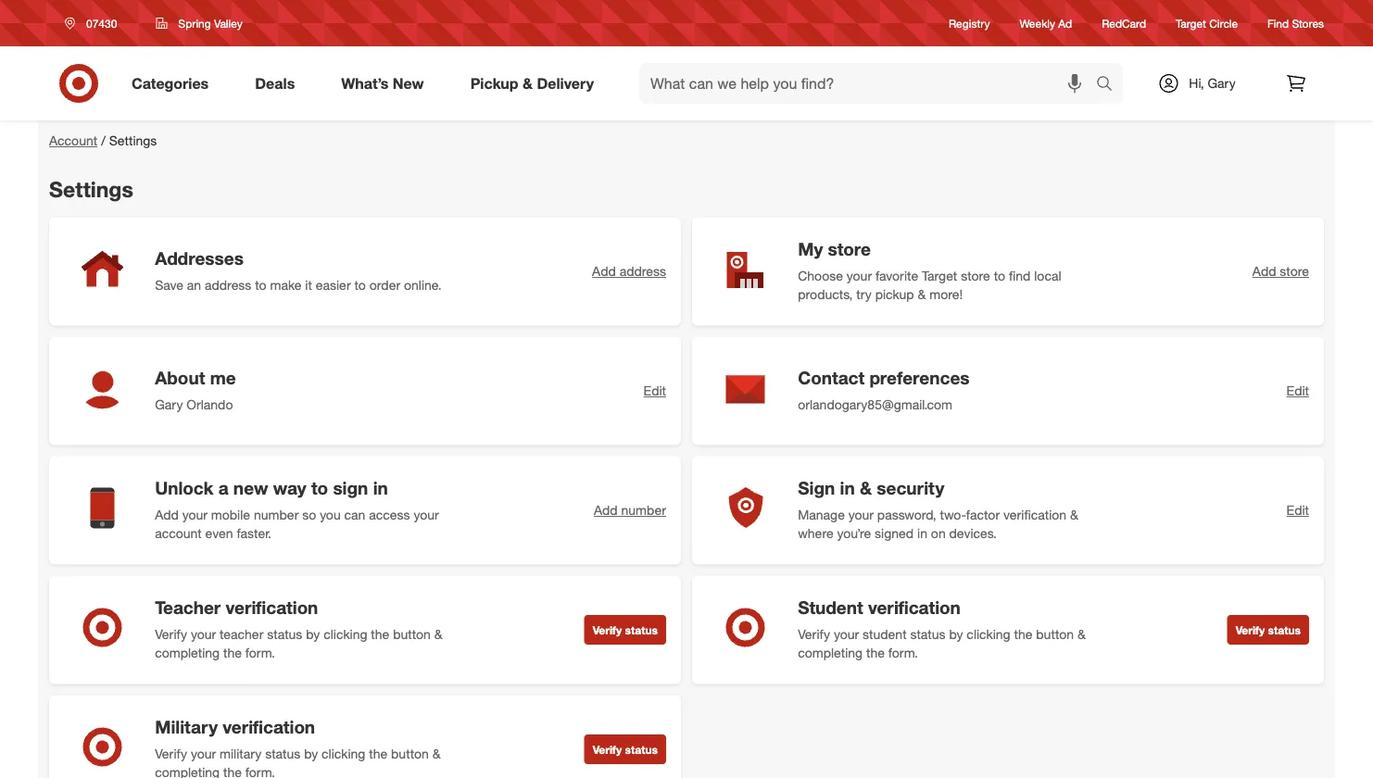 Task type: vqa. For each thing, say whether or not it's contained in the screenshot.


Task type: describe. For each thing, give the bounding box(es) containing it.
verify status for teacher verification
[[593, 623, 658, 637]]

products,
[[798, 286, 853, 302]]

search
[[1088, 76, 1133, 94]]

gary inside about me gary orlando
[[155, 396, 183, 413]]

add for it
[[592, 263, 616, 280]]

unlock
[[155, 478, 214, 499]]

account / settings
[[49, 133, 157, 149]]

your right access
[[414, 507, 439, 523]]

factor
[[966, 507, 1000, 523]]

verify status for military verification
[[593, 743, 658, 757]]

0 vertical spatial settings
[[109, 133, 157, 149]]

devices.
[[949, 525, 997, 541]]

where
[[798, 525, 834, 541]]

find
[[1268, 16, 1289, 30]]

password,
[[877, 507, 937, 523]]

way
[[273, 478, 306, 499]]

pickup & delivery
[[470, 74, 594, 92]]

to left order
[[354, 277, 366, 293]]

account
[[155, 525, 202, 541]]

status inside teacher verification verify your teacher status by clicking the button & completing the form.
[[267, 626, 302, 642]]

categories
[[132, 74, 209, 92]]

what's new
[[341, 74, 424, 92]]

account link
[[49, 133, 97, 149]]

contact
[[798, 367, 865, 389]]

edit link for security
[[1287, 502, 1309, 520]]

in inside unlock a new way to sign in add your mobile number so you can access your account even faster.
[[373, 478, 388, 499]]

account
[[49, 133, 97, 149]]

ad
[[1059, 16, 1072, 30]]

form. for teacher
[[245, 645, 275, 661]]

valley
[[214, 16, 243, 30]]

deals link
[[239, 63, 318, 104]]

edit link for orlando
[[644, 382, 666, 401]]

it
[[305, 277, 312, 293]]

military
[[155, 717, 218, 738]]

/
[[101, 133, 105, 149]]

redcard link
[[1102, 15, 1146, 31]]

address inside 'link'
[[620, 263, 666, 280]]

target circle link
[[1176, 15, 1238, 31]]

verify status button for student verification
[[1228, 616, 1309, 645]]

find stores
[[1268, 16, 1324, 30]]

your inside military verification verify your military status by clicking the button & completing the form.
[[191, 746, 216, 762]]

teacher
[[220, 626, 264, 642]]

add store link
[[1253, 262, 1309, 281]]

clicking for teacher verification
[[324, 626, 367, 642]]

access
[[369, 507, 410, 523]]

save
[[155, 277, 183, 293]]

faster.
[[237, 525, 271, 541]]

target circle
[[1176, 16, 1238, 30]]

clicking for student verification
[[967, 626, 1011, 642]]

add address link
[[592, 262, 666, 281]]

on
[[931, 525, 946, 541]]

store for add
[[1280, 263, 1309, 280]]

completing for military
[[155, 764, 220, 778]]

signed
[[875, 525, 914, 541]]

hi,
[[1189, 75, 1204, 91]]

weekly ad link
[[1020, 15, 1072, 31]]

favorite
[[876, 268, 918, 284]]

student
[[798, 597, 863, 618]]

manage
[[798, 507, 845, 523]]

military verification verify your military status by clicking the button & completing the form.
[[155, 717, 441, 778]]

stores
[[1292, 16, 1324, 30]]

your inside sign in & security manage your password, two-factor verification & where you're signed in on devices.
[[849, 507, 874, 523]]

verify status button for teacher verification
[[584, 616, 666, 645]]

& inside teacher verification verify your teacher status by clicking the button & completing the form.
[[434, 626, 443, 642]]

verify status for student verification
[[1236, 623, 1301, 637]]

my
[[798, 238, 823, 260]]

you're
[[837, 525, 871, 541]]

addresses save an address to make it easier to order online.
[[155, 248, 442, 293]]

student
[[863, 626, 907, 642]]

can
[[344, 507, 365, 523]]

spring valley
[[178, 16, 243, 30]]

so
[[302, 507, 316, 523]]

new
[[233, 478, 268, 499]]

a
[[218, 478, 229, 499]]

completing for student
[[798, 645, 863, 661]]

sign
[[333, 478, 368, 499]]

add number
[[594, 503, 666, 519]]

delivery
[[537, 74, 594, 92]]

preferences
[[870, 367, 970, 389]]

teacher verification verify your teacher status by clicking the button & completing the form.
[[155, 597, 443, 661]]

verification for teacher verification
[[226, 597, 318, 618]]

add address
[[592, 263, 666, 280]]

button for military verification
[[391, 746, 429, 762]]

me
[[210, 367, 236, 389]]

by for student verification
[[949, 626, 963, 642]]



Task type: locate. For each thing, give the bounding box(es) containing it.
find stores link
[[1268, 15, 1324, 31]]

gary down about
[[155, 396, 183, 413]]

about
[[155, 367, 205, 389]]

2 horizontal spatial in
[[917, 525, 928, 541]]

number inside add number link
[[621, 503, 666, 519]]

to
[[994, 268, 1006, 284], [255, 277, 267, 293], [354, 277, 366, 293], [311, 478, 328, 499]]

button for student verification
[[1036, 626, 1074, 642]]

to left make
[[255, 277, 267, 293]]

make
[[270, 277, 302, 293]]

add store
[[1253, 263, 1309, 280]]

0 horizontal spatial number
[[254, 507, 299, 523]]

verify inside teacher verification verify your teacher status by clicking the button & completing the form.
[[155, 626, 187, 642]]

try
[[857, 286, 872, 302]]

by inside teacher verification verify your teacher status by clicking the button & completing the form.
[[306, 626, 320, 642]]

form. down military
[[245, 764, 275, 778]]

pickup & delivery link
[[455, 63, 617, 104]]

verification up "teacher"
[[226, 597, 318, 618]]

orlandogary85@gmail.com
[[798, 396, 953, 413]]

completing for teacher
[[155, 645, 220, 661]]

completing inside military verification verify your military status by clicking the button & completing the form.
[[155, 764, 220, 778]]

0 horizontal spatial target
[[922, 268, 958, 284]]

button inside student verification verify your student status by clicking the button & completing the form.
[[1036, 626, 1074, 642]]

order
[[370, 277, 400, 293]]

easier
[[316, 277, 351, 293]]

& inside military verification verify your military status by clicking the button & completing the form.
[[432, 746, 441, 762]]

0 vertical spatial gary
[[1208, 75, 1236, 91]]

pickup
[[470, 74, 519, 92]]

button for teacher verification
[[393, 626, 431, 642]]

my store choose your favorite target store to find local products, try pickup & more!
[[798, 238, 1062, 302]]

verify status button for military verification
[[584, 735, 666, 765]]

by inside military verification verify your military status by clicking the button & completing the form.
[[304, 746, 318, 762]]

& inside student verification verify your student status by clicking the button & completing the form.
[[1078, 626, 1086, 642]]

new
[[393, 74, 424, 92]]

two-
[[940, 507, 966, 523]]

in left on
[[917, 525, 928, 541]]

choose
[[798, 268, 843, 284]]

completing down student
[[798, 645, 863, 661]]

your down teacher
[[191, 626, 216, 642]]

edit for orlando
[[644, 383, 666, 399]]

weekly ad
[[1020, 16, 1072, 30]]

1 vertical spatial settings
[[49, 176, 133, 202]]

your up try
[[847, 268, 872, 284]]

in
[[373, 478, 388, 499], [840, 478, 855, 499], [917, 525, 928, 541]]

verification right factor
[[1004, 507, 1067, 523]]

add
[[592, 263, 616, 280], [1253, 263, 1277, 280], [594, 503, 618, 519], [155, 507, 179, 523]]

verification inside teacher verification verify your teacher status by clicking the button & completing the form.
[[226, 597, 318, 618]]

completing inside student verification verify your student status by clicking the button & completing the form.
[[798, 645, 863, 661]]

your inside my store choose your favorite target store to find local products, try pickup & more!
[[847, 268, 872, 284]]

status inside student verification verify your student status by clicking the button & completing the form.
[[910, 626, 946, 642]]

sign in & security manage your password, two-factor verification & where you're signed in on devices.
[[798, 478, 1079, 541]]

form.
[[245, 645, 275, 661], [888, 645, 918, 661], [245, 764, 275, 778]]

1 vertical spatial target
[[922, 268, 958, 284]]

0 horizontal spatial gary
[[155, 396, 183, 413]]

number inside unlock a new way to sign in add your mobile number so you can access your account even faster.
[[254, 507, 299, 523]]

your down the military
[[191, 746, 216, 762]]

registry
[[949, 16, 990, 30]]

what's new link
[[326, 63, 447, 104]]

registry link
[[949, 15, 990, 31]]

by
[[306, 626, 320, 642], [949, 626, 963, 642], [304, 746, 318, 762]]

target up more!
[[922, 268, 958, 284]]

find
[[1009, 268, 1031, 284]]

completing
[[155, 645, 220, 661], [798, 645, 863, 661], [155, 764, 220, 778]]

even
[[205, 525, 233, 541]]

the
[[371, 626, 389, 642], [1014, 626, 1033, 642], [223, 645, 242, 661], [866, 645, 885, 661], [369, 746, 388, 762], [223, 764, 242, 778]]

to up so
[[311, 478, 328, 499]]

hi, gary
[[1189, 75, 1236, 91]]

0 horizontal spatial in
[[373, 478, 388, 499]]

gary right hi, on the right top
[[1208, 75, 1236, 91]]

07430
[[86, 16, 117, 30]]

1 horizontal spatial gary
[[1208, 75, 1236, 91]]

your up account
[[182, 507, 208, 523]]

0 horizontal spatial store
[[828, 238, 871, 260]]

by right military
[[304, 746, 318, 762]]

add for store
[[1253, 263, 1277, 280]]

student verification verify your student status by clicking the button & completing the form.
[[798, 597, 1086, 661]]

search button
[[1088, 63, 1133, 107]]

1 vertical spatial gary
[[155, 396, 183, 413]]

store inside "link"
[[1280, 263, 1309, 280]]

gary
[[1208, 75, 1236, 91], [155, 396, 183, 413]]

1 horizontal spatial store
[[961, 268, 990, 284]]

0 horizontal spatial address
[[205, 277, 251, 293]]

verification inside military verification verify your military status by clicking the button & completing the form.
[[223, 717, 315, 738]]

status
[[625, 623, 658, 637], [1268, 623, 1301, 637], [267, 626, 302, 642], [910, 626, 946, 642], [625, 743, 658, 757], [265, 746, 301, 762]]

add number link
[[594, 502, 666, 520]]

form. inside student verification verify your student status by clicking the button & completing the form.
[[888, 645, 918, 661]]

target
[[1176, 16, 1206, 30], [922, 268, 958, 284]]

form. down "student"
[[888, 645, 918, 661]]

in up access
[[373, 478, 388, 499]]

settings
[[109, 133, 157, 149], [49, 176, 133, 202]]

clicking for military verification
[[322, 746, 365, 762]]

addresses
[[155, 248, 244, 269]]

settings down "account / settings"
[[49, 176, 133, 202]]

2 horizontal spatial store
[[1280, 263, 1309, 280]]

form. inside teacher verification verify your teacher status by clicking the button & completing the form.
[[245, 645, 275, 661]]

What can we help you find? suggestions appear below search field
[[639, 63, 1101, 104]]

an
[[187, 277, 201, 293]]

military
[[220, 746, 262, 762]]

settings right the /
[[109, 133, 157, 149]]

you
[[320, 507, 341, 523]]

verification up "student"
[[868, 597, 961, 618]]

weekly
[[1020, 16, 1055, 30]]

verification inside sign in & security manage your password, two-factor verification & where you're signed in on devices.
[[1004, 507, 1067, 523]]

verify inside military verification verify your military status by clicking the button & completing the form.
[[155, 746, 187, 762]]

contact preferences orlandogary85@gmail.com
[[798, 367, 970, 413]]

spring
[[178, 16, 211, 30]]

completing down teacher
[[155, 645, 220, 661]]

form. for military
[[245, 764, 275, 778]]

1 horizontal spatial in
[[840, 478, 855, 499]]

your down student
[[834, 626, 859, 642]]

clicking inside teacher verification verify your teacher status by clicking the button & completing the form.
[[324, 626, 367, 642]]

verification up military
[[223, 717, 315, 738]]

to inside unlock a new way to sign in add your mobile number so you can access your account even faster.
[[311, 478, 328, 499]]

add inside "link"
[[1253, 263, 1277, 280]]

to left find
[[994, 268, 1006, 284]]

clicking
[[324, 626, 367, 642], [967, 626, 1011, 642], [322, 746, 365, 762]]

add inside unlock a new way to sign in add your mobile number so you can access your account even faster.
[[155, 507, 179, 523]]

your up you're
[[849, 507, 874, 523]]

what's
[[341, 74, 389, 92]]

edit
[[644, 383, 666, 399], [1287, 383, 1309, 399], [1287, 503, 1309, 519]]

deals
[[255, 74, 295, 92]]

clicking inside military verification verify your military status by clicking the button & completing the form.
[[322, 746, 365, 762]]

verify inside student verification verify your student status by clicking the button & completing the form.
[[798, 626, 830, 642]]

online.
[[404, 277, 442, 293]]

0 vertical spatial target
[[1176, 16, 1206, 30]]

circle
[[1210, 16, 1238, 30]]

edit for security
[[1287, 503, 1309, 519]]

your inside teacher verification verify your teacher status by clicking the button & completing the form.
[[191, 626, 216, 642]]

orlando
[[187, 396, 233, 413]]

clicking inside student verification verify your student status by clicking the button & completing the form.
[[967, 626, 1011, 642]]

add inside 'link'
[[592, 263, 616, 280]]

target left circle
[[1176, 16, 1206, 30]]

number
[[621, 503, 666, 519], [254, 507, 299, 523]]

verify status button
[[584, 616, 666, 645], [1228, 616, 1309, 645], [584, 735, 666, 765]]

verification for student verification
[[868, 597, 961, 618]]

verification for military verification
[[223, 717, 315, 738]]

by for teacher verification
[[306, 626, 320, 642]]

form. for student
[[888, 645, 918, 661]]

verification
[[1004, 507, 1067, 523], [226, 597, 318, 618], [868, 597, 961, 618], [223, 717, 315, 738]]

by right "student"
[[949, 626, 963, 642]]

teacher
[[155, 597, 221, 618]]

1 horizontal spatial target
[[1176, 16, 1206, 30]]

categories link
[[116, 63, 232, 104]]

completing inside teacher verification verify your teacher status by clicking the button & completing the form.
[[155, 645, 220, 661]]

sign
[[798, 478, 835, 499]]

by right "teacher"
[[306, 626, 320, 642]]

store for my
[[828, 238, 871, 260]]

verify
[[593, 623, 622, 637], [1236, 623, 1265, 637], [155, 626, 187, 642], [798, 626, 830, 642], [593, 743, 622, 757], [155, 746, 187, 762]]

1 horizontal spatial address
[[620, 263, 666, 280]]

07430 button
[[53, 6, 137, 40]]

button inside military verification verify your military status by clicking the button & completing the form.
[[391, 746, 429, 762]]

security
[[877, 478, 945, 499]]

completing down the military
[[155, 764, 220, 778]]

more!
[[930, 286, 963, 302]]

1 horizontal spatial number
[[621, 503, 666, 519]]

form. inside military verification verify your military status by clicking the button & completing the form.
[[245, 764, 275, 778]]

address inside addresses save an address to make it easier to order online.
[[205, 277, 251, 293]]

target inside my store choose your favorite target store to find local products, try pickup & more!
[[922, 268, 958, 284]]

add for in
[[594, 503, 618, 519]]

button inside teacher verification verify your teacher status by clicking the button & completing the form.
[[393, 626, 431, 642]]

verify status
[[593, 623, 658, 637], [1236, 623, 1301, 637], [593, 743, 658, 757]]

in right sign
[[840, 478, 855, 499]]

to inside my store choose your favorite target store to find local products, try pickup & more!
[[994, 268, 1006, 284]]

by inside student verification verify your student status by clicking the button & completing the form.
[[949, 626, 963, 642]]

your inside student verification verify your student status by clicking the button & completing the form.
[[834, 626, 859, 642]]

redcard
[[1102, 16, 1146, 30]]

by for military verification
[[304, 746, 318, 762]]

about me gary orlando
[[155, 367, 236, 413]]

& inside my store choose your favorite target store to find local products, try pickup & more!
[[918, 286, 926, 302]]

form. down "teacher"
[[245, 645, 275, 661]]

status inside military verification verify your military status by clicking the button & completing the form.
[[265, 746, 301, 762]]

local
[[1034, 268, 1062, 284]]

unlock a new way to sign in add your mobile number so you can access your account even faster.
[[155, 478, 439, 541]]

verification inside student verification verify your student status by clicking the button & completing the form.
[[868, 597, 961, 618]]



